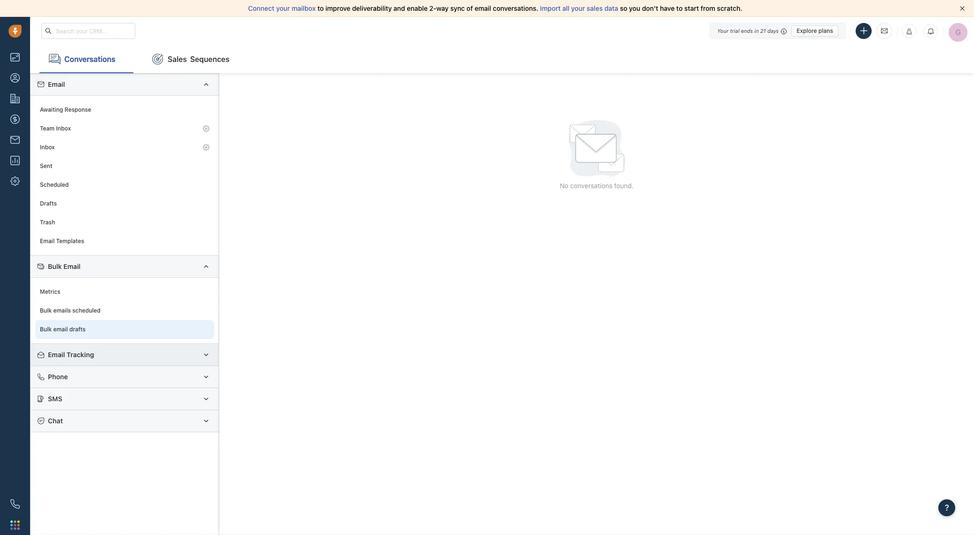 Task type: describe. For each thing, give the bounding box(es) containing it.
have
[[660, 4, 675, 12]]

drafts link
[[35, 195, 214, 213]]

chat
[[48, 417, 63, 425]]

email for email tracking
[[48, 351, 65, 359]]

trash link
[[35, 213, 214, 232]]

sales
[[587, 4, 603, 12]]

email templates
[[40, 238, 84, 245]]

tracking
[[67, 351, 94, 359]]

deliverability
[[352, 4, 392, 12]]

you
[[629, 4, 641, 12]]

in
[[755, 27, 759, 34]]

metrics link
[[35, 283, 214, 302]]

sms
[[48, 395, 62, 403]]

conversations
[[64, 55, 115, 63]]

sales
[[168, 55, 187, 63]]

sales sequences
[[168, 55, 230, 63]]

0 vertical spatial email
[[475, 4, 491, 12]]

so
[[620, 4, 628, 12]]

emails
[[53, 307, 71, 315]]

conversations
[[570, 182, 613, 190]]

conversations.
[[493, 4, 539, 12]]

team inbox link
[[35, 119, 214, 138]]

explore plans link
[[792, 25, 839, 36]]

email tracking
[[48, 351, 94, 359]]

data
[[605, 4, 619, 12]]

ends
[[741, 27, 753, 34]]

tab list containing conversations
[[30, 45, 974, 73]]

scheduled link
[[35, 176, 214, 195]]

improve
[[326, 4, 351, 12]]

awaiting response
[[40, 106, 91, 113]]

email for email templates
[[40, 238, 55, 245]]

don't
[[642, 4, 659, 12]]

trash
[[40, 219, 55, 226]]

email templates link
[[35, 232, 214, 251]]

0 vertical spatial inbox
[[56, 125, 71, 132]]

1 vertical spatial inbox
[[40, 144, 55, 151]]

explore
[[797, 27, 817, 34]]

bulk emails scheduled
[[40, 307, 101, 315]]

awaiting
[[40, 106, 63, 113]]

way
[[436, 4, 449, 12]]

bulk for bulk emails scheduled
[[40, 307, 52, 315]]

email for email
[[48, 80, 65, 88]]

bulk for bulk email drafts
[[40, 326, 52, 333]]

explore plans
[[797, 27, 834, 34]]

email inside 'link'
[[53, 326, 68, 333]]

enable
[[407, 4, 428, 12]]

your trial ends in 21 days
[[718, 27, 779, 34]]

trial
[[730, 27, 740, 34]]



Task type: locate. For each thing, give the bounding box(es) containing it.
to
[[318, 4, 324, 12], [677, 4, 683, 12]]

plans
[[819, 27, 834, 34]]

your
[[718, 27, 729, 34]]

conversations link
[[39, 45, 133, 73]]

phone element
[[6, 495, 24, 514]]

to right 'mailbox'
[[318, 4, 324, 12]]

0 vertical spatial bulk
[[48, 263, 62, 271]]

tab list
[[30, 45, 974, 73]]

email left drafts
[[53, 326, 68, 333]]

mailbox
[[292, 4, 316, 12]]

phone
[[48, 373, 68, 381]]

1 vertical spatial bulk
[[40, 307, 52, 315]]

email inside the email templates link
[[40, 238, 55, 245]]

scratch.
[[717, 4, 743, 12]]

from
[[701, 4, 716, 12]]

days
[[768, 27, 779, 34]]

no
[[560, 182, 569, 190]]

metrics
[[40, 289, 60, 296]]

inbox down team
[[40, 144, 55, 151]]

0 horizontal spatial to
[[318, 4, 324, 12]]

phone image
[[10, 500, 20, 509]]

email
[[48, 80, 65, 88], [40, 238, 55, 245], [63, 263, 81, 271], [48, 351, 65, 359]]

sync
[[450, 4, 465, 12]]

21
[[761, 27, 766, 34]]

scheduled
[[72, 307, 101, 315]]

1 your from the left
[[276, 4, 290, 12]]

team
[[40, 125, 55, 132]]

import all your sales data link
[[540, 4, 620, 12]]

1 horizontal spatial to
[[677, 4, 683, 12]]

all
[[563, 4, 570, 12]]

0 horizontal spatial inbox
[[40, 144, 55, 151]]

0 horizontal spatial email
[[53, 326, 68, 333]]

templates
[[56, 238, 84, 245]]

email right of
[[475, 4, 491, 12]]

email down templates
[[63, 263, 81, 271]]

your
[[276, 4, 290, 12], [571, 4, 585, 12]]

bulk for bulk email
[[48, 263, 62, 271]]

email up 'phone'
[[48, 351, 65, 359]]

team inbox
[[40, 125, 71, 132]]

to left "start"
[[677, 4, 683, 12]]

sent
[[40, 163, 52, 170]]

bulk email drafts link
[[35, 320, 214, 339]]

drafts
[[40, 200, 57, 207]]

bulk left emails
[[40, 307, 52, 315]]

Search your CRM... text field
[[41, 23, 135, 39]]

bulk down bulk emails scheduled
[[40, 326, 52, 333]]

no conversations found.
[[560, 182, 634, 190]]

2 to from the left
[[677, 4, 683, 12]]

1 horizontal spatial inbox
[[56, 125, 71, 132]]

and
[[394, 4, 405, 12]]

bulk up metrics
[[48, 263, 62, 271]]

email image
[[881, 27, 888, 35]]

connect
[[248, 4, 275, 12]]

2 vertical spatial bulk
[[40, 326, 52, 333]]

email up awaiting
[[48, 80, 65, 88]]

0 horizontal spatial your
[[276, 4, 290, 12]]

inbox right team
[[56, 125, 71, 132]]

sent link
[[35, 157, 214, 176]]

inbox
[[56, 125, 71, 132], [40, 144, 55, 151]]

found.
[[614, 182, 634, 190]]

1 horizontal spatial your
[[571, 4, 585, 12]]

bulk email
[[48, 263, 81, 271]]

2 your from the left
[[571, 4, 585, 12]]

inbox link
[[35, 138, 214, 157]]

sales sequences link
[[143, 45, 239, 73]]

drafts
[[69, 326, 86, 333]]

connect your mailbox link
[[248, 4, 318, 12]]

bulk inside 'link'
[[40, 326, 52, 333]]

connect your mailbox to improve deliverability and enable 2-way sync of email conversations. import all your sales data so you don't have to start from scratch.
[[248, 4, 743, 12]]

1 to from the left
[[318, 4, 324, 12]]

awaiting response link
[[35, 101, 214, 119]]

bulk
[[48, 263, 62, 271], [40, 307, 52, 315], [40, 326, 52, 333]]

email down trash
[[40, 238, 55, 245]]

1 horizontal spatial email
[[475, 4, 491, 12]]

your left 'mailbox'
[[276, 4, 290, 12]]

bulk email drafts
[[40, 326, 86, 333]]

bulk emails scheduled link
[[35, 302, 214, 320]]

response
[[65, 106, 91, 113]]

1 vertical spatial email
[[53, 326, 68, 333]]

2-
[[430, 4, 437, 12]]

freshworks switcher image
[[10, 521, 20, 530]]

start
[[685, 4, 699, 12]]

scheduled
[[40, 182, 69, 189]]

close image
[[960, 6, 965, 11]]

email
[[475, 4, 491, 12], [53, 326, 68, 333]]

of
[[467, 4, 473, 12]]

import
[[540, 4, 561, 12]]

sequences
[[190, 55, 230, 63]]

your right all
[[571, 4, 585, 12]]



Task type: vqa. For each thing, say whether or not it's contained in the screenshot.
OF.
no



